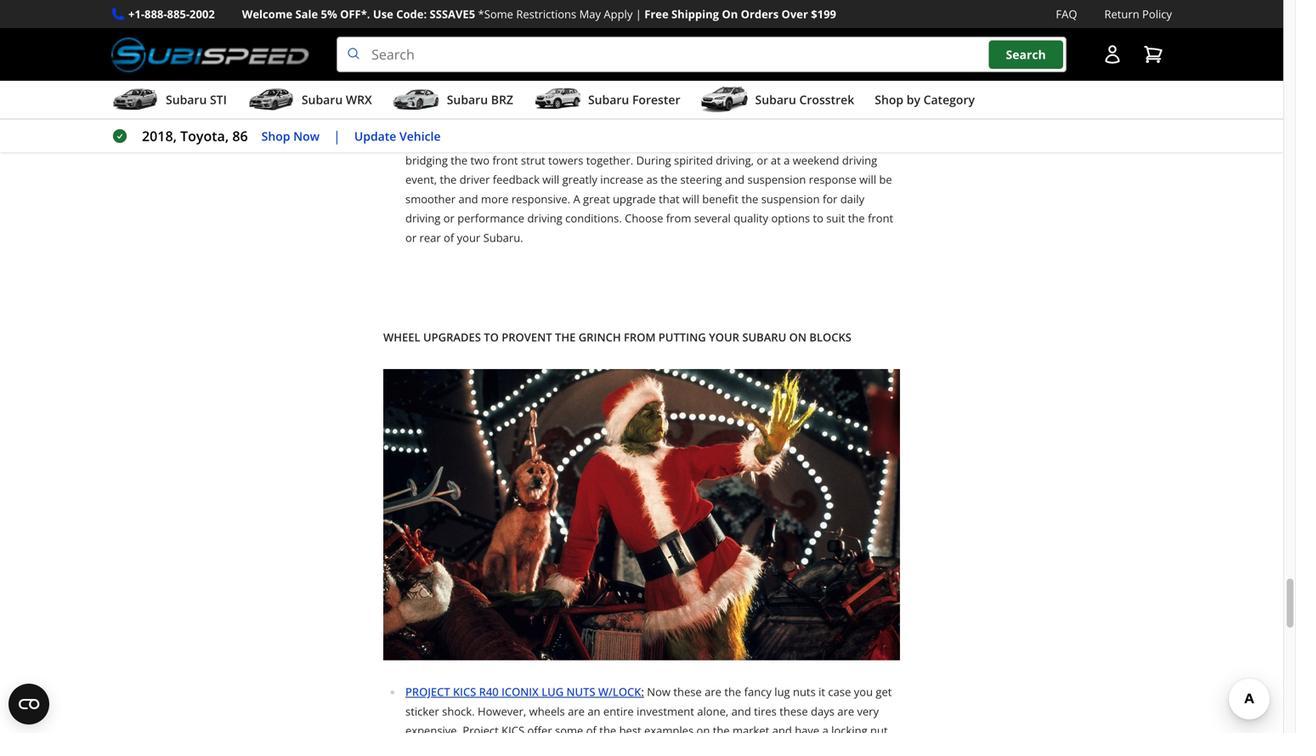 Task type: vqa. For each thing, say whether or not it's contained in the screenshot.
Update
yes



Task type: locate. For each thing, give the bounding box(es) containing it.
0 horizontal spatial of
[[444, 230, 454, 245]]

888-
[[145, 6, 167, 22]]

driving up response
[[843, 152, 878, 168]]

are up the locking
[[838, 704, 855, 719]]

wheels
[[530, 704, 565, 719]]

update vehicle button
[[355, 127, 441, 146]]

shop inside "dropdown button"
[[875, 92, 904, 108]]

or down the perrin strut tower brace – 2022+ subaru wrx :
[[548, 133, 559, 148]]

driving,
[[716, 152, 754, 168]]

4 subaru from the left
[[589, 92, 630, 108]]

0 vertical spatial kics
[[453, 684, 477, 700]]

return policy link
[[1105, 5, 1173, 23]]

the down daily
[[849, 211, 866, 226]]

1 vertical spatial front
[[868, 211, 894, 226]]

1 vertical spatial :
[[642, 684, 645, 700]]

subaru for subaru crosstrek
[[756, 92, 797, 108]]

front up feedback at the top left of page
[[493, 152, 518, 168]]

of inside the strut tower braces whether if you purchase one for the front, or for the trunk area increase the overall chassis stiffness by bridging the two front strut towers together. during spirited driving, or at a weekend driving event, the driver feedback will greatly increase as the steering and suspension response will be smoother and more responsive. a great upgrade that will benefit the suspension for daily driving or performance driving conditions. choose from several quality options to suit the front or rear of your subaru.
[[444, 230, 454, 245]]

0 vertical spatial now
[[294, 128, 320, 144]]

wrx
[[346, 92, 372, 108], [651, 114, 675, 129]]

1 horizontal spatial wrx
[[651, 114, 675, 129]]

1 horizontal spatial these
[[780, 704, 809, 719]]

subaru for subaru brz
[[447, 92, 488, 108]]

2 horizontal spatial will
[[860, 172, 877, 187]]

return
[[1105, 6, 1140, 22]]

2022+
[[570, 114, 602, 129]]

for right one on the left top
[[479, 133, 494, 148]]

2002
[[190, 6, 215, 22]]

shock.
[[442, 704, 475, 719]]

kics
[[453, 684, 477, 700], [502, 723, 525, 733]]

tower
[[483, 114, 522, 129]]

1 vertical spatial of
[[587, 723, 597, 733]]

choose
[[625, 211, 664, 226]]

1 horizontal spatial :
[[675, 114, 678, 129]]

the right as
[[661, 172, 678, 187]]

open widget image
[[9, 684, 49, 725]]

wrx up update
[[346, 92, 372, 108]]

several
[[695, 211, 731, 226]]

1 vertical spatial by
[[845, 133, 857, 148]]

for
[[479, 133, 494, 148], [562, 133, 577, 148], [823, 191, 838, 207]]

shop by category
[[875, 92, 976, 108]]

0 vertical spatial these
[[674, 684, 702, 700]]

wrx down forester
[[651, 114, 675, 129]]

the
[[555, 329, 576, 345]]

suspension up options
[[762, 191, 820, 207]]

will left be
[[860, 172, 877, 187]]

0 vertical spatial |
[[636, 6, 642, 22]]

during
[[637, 152, 672, 168]]

subaru for subaru wrx
[[302, 92, 343, 108]]

options
[[772, 211, 811, 226]]

0 vertical spatial you
[[834, 114, 853, 129]]

at
[[771, 152, 781, 168]]

1 subaru from the left
[[166, 92, 207, 108]]

0 horizontal spatial will
[[543, 172, 560, 187]]

1 vertical spatial shop
[[262, 128, 290, 144]]

will
[[543, 172, 560, 187], [860, 172, 877, 187], [683, 191, 700, 207]]

1 horizontal spatial front
[[868, 211, 894, 226]]

greatly
[[563, 172, 598, 187]]

| down 'subaru wrx'
[[333, 127, 341, 145]]

shop right 86
[[262, 128, 290, 144]]

off*.
[[340, 6, 370, 22]]

wrx inside dropdown button
[[346, 92, 372, 108]]

0 horizontal spatial subaru
[[605, 114, 648, 129]]

1 vertical spatial now
[[647, 684, 671, 700]]

0 vertical spatial of
[[444, 230, 454, 245]]

it
[[819, 684, 826, 700]]

vehicle
[[400, 128, 441, 144]]

subaru down subaru forester
[[605, 114, 648, 129]]

2 horizontal spatial driving
[[843, 152, 878, 168]]

increase down strut on the top
[[656, 133, 699, 148]]

performance
[[458, 211, 525, 226]]

1 vertical spatial you
[[855, 684, 874, 700]]

very
[[858, 704, 880, 719]]

putting
[[659, 329, 707, 345]]

driving
[[843, 152, 878, 168], [406, 211, 441, 226], [528, 211, 563, 226]]

a
[[784, 152, 790, 168], [823, 723, 829, 733]]

are up alone,
[[705, 684, 722, 700]]

event,
[[406, 172, 437, 187]]

1 horizontal spatial driving
[[528, 211, 563, 226]]

0 horizontal spatial by
[[845, 133, 857, 148]]

driving up rear
[[406, 211, 441, 226]]

as
[[647, 172, 658, 187]]

kics up shock.
[[453, 684, 477, 700]]

1 horizontal spatial by
[[907, 92, 921, 108]]

0 vertical spatial by
[[907, 92, 921, 108]]

1 horizontal spatial now
[[647, 684, 671, 700]]

now down subaru wrx dropdown button
[[294, 128, 320, 144]]

subaru inside dropdown button
[[589, 92, 630, 108]]

|
[[636, 6, 642, 22], [333, 127, 341, 145]]

two
[[471, 152, 490, 168]]

5%
[[321, 6, 337, 22]]

increase down together.
[[601, 172, 644, 187]]

2 subaru from the left
[[302, 92, 343, 108]]

a down days on the right of page
[[823, 723, 829, 733]]

subaru up braces
[[756, 92, 797, 108]]

0 horizontal spatial a
[[784, 152, 790, 168]]

are left an
[[568, 704, 585, 719]]

and down driving,
[[725, 172, 745, 187]]

the down entire
[[600, 723, 617, 733]]

sale
[[296, 6, 318, 22]]

are
[[705, 684, 722, 700], [568, 704, 585, 719], [838, 704, 855, 719]]

suspension down at
[[748, 172, 807, 187]]

0 vertical spatial front
[[493, 152, 518, 168]]

these up the investment
[[674, 684, 702, 700]]

0 vertical spatial wrx
[[346, 92, 372, 108]]

0 vertical spatial increase
[[656, 133, 699, 148]]

project
[[463, 723, 499, 733]]

by inside "dropdown button"
[[907, 92, 921, 108]]

2018,
[[142, 127, 177, 145]]

welcome
[[242, 6, 293, 22]]

you inside the strut tower braces whether if you purchase one for the front, or for the trunk area increase the overall chassis stiffness by bridging the two front strut towers together. during spirited driving, or at a weekend driving event, the driver feedback will greatly increase as the steering and suspension response will be smoother and more responsive. a great upgrade that will benefit the suspension for daily driving or performance driving conditions. choose from several quality options to suit the front or rear of your subaru.
[[834, 114, 853, 129]]

0 horizontal spatial increase
[[601, 172, 644, 187]]

the left fancy
[[725, 684, 742, 700]]

area
[[630, 133, 653, 148]]

return policy
[[1105, 6, 1173, 22]]

1 vertical spatial subaru
[[743, 329, 787, 345]]

kics down however,
[[502, 723, 525, 733]]

r40
[[479, 684, 499, 700]]

will right that
[[683, 191, 700, 207]]

the down tower
[[497, 133, 514, 148]]

you up very
[[855, 684, 874, 700]]

and down driver
[[459, 191, 478, 207]]

1 horizontal spatial increase
[[656, 133, 699, 148]]

for up towers
[[562, 133, 577, 148]]

: up the investment
[[642, 684, 645, 700]]

for down response
[[823, 191, 838, 207]]

now inside 'now these are the fancy lug nuts it case you get sticker shock. however, wheels are an entire investment alone, and tires these days are very expensive. project kics offer some of the best examples on the market and have a locking n'
[[647, 684, 671, 700]]

1 horizontal spatial of
[[587, 723, 597, 733]]

0 horizontal spatial shop
[[262, 128, 290, 144]]

3 subaru from the left
[[447, 92, 488, 108]]

you right if
[[834, 114, 853, 129]]

now
[[294, 128, 320, 144], [647, 684, 671, 700]]

:
[[675, 114, 678, 129], [642, 684, 645, 700]]

0 horizontal spatial for
[[479, 133, 494, 148]]

subaru up 2022+
[[589, 92, 630, 108]]

of down an
[[587, 723, 597, 733]]

shop by category button
[[875, 84, 976, 118]]

0 horizontal spatial now
[[294, 128, 320, 144]]

days
[[811, 704, 835, 719]]

shop left category
[[875, 92, 904, 108]]

1 vertical spatial increase
[[601, 172, 644, 187]]

| left free
[[636, 6, 642, 22]]

subaru up strut
[[447, 92, 488, 108]]

subaru inside dropdown button
[[447, 92, 488, 108]]

may
[[580, 6, 601, 22]]

0 horizontal spatial you
[[834, 114, 853, 129]]

0 horizontal spatial front
[[493, 152, 518, 168]]

0 horizontal spatial these
[[674, 684, 702, 700]]

responsive.
[[512, 191, 571, 207]]

1 horizontal spatial a
[[823, 723, 829, 733]]

you
[[834, 114, 853, 129], [855, 684, 874, 700]]

shop
[[875, 92, 904, 108], [262, 128, 290, 144]]

5 subaru from the left
[[756, 92, 797, 108]]

subaru brz
[[447, 92, 514, 108]]

1 horizontal spatial kics
[[502, 723, 525, 733]]

from
[[667, 211, 692, 226]]

front down be
[[868, 211, 894, 226]]

a right at
[[784, 152, 790, 168]]

the up the smoother at top
[[440, 172, 457, 187]]

0 horizontal spatial :
[[642, 684, 645, 700]]

0 vertical spatial shop
[[875, 92, 904, 108]]

: left strut on the top
[[675, 114, 678, 129]]

driving down responsive.
[[528, 211, 563, 226]]

885-
[[167, 6, 190, 22]]

these up the have
[[780, 704, 809, 719]]

daily
[[841, 191, 865, 207]]

a subaru sti thumbnail image image
[[111, 87, 159, 112]]

0 vertical spatial subaru
[[605, 114, 648, 129]]

shipping
[[672, 6, 720, 22]]

subaru left sti
[[166, 92, 207, 108]]

use
[[373, 6, 394, 22]]

a inside the strut tower braces whether if you purchase one for the front, or for the trunk area increase the overall chassis stiffness by bridging the two front strut towers together. during spirited driving, or at a weekend driving event, the driver feedback will greatly increase as the steering and suspension response will be smoother and more responsive. a great upgrade that will benefit the suspension for daily driving or performance driving conditions. choose from several quality options to suit the front or rear of your subaru.
[[784, 152, 790, 168]]

by right the "stiffness"
[[845, 133, 857, 148]]

or left at
[[757, 152, 768, 168]]

1 vertical spatial |
[[333, 127, 341, 145]]

will up responsive.
[[543, 172, 560, 187]]

0 horizontal spatial kics
[[453, 684, 477, 700]]

1 horizontal spatial |
[[636, 6, 642, 22]]

toyota,
[[180, 127, 229, 145]]

or left rear
[[406, 230, 417, 245]]

1 horizontal spatial shop
[[875, 92, 904, 108]]

0 vertical spatial a
[[784, 152, 790, 168]]

by left category
[[907, 92, 921, 108]]

suspension
[[748, 172, 807, 187], [762, 191, 820, 207]]

1 vertical spatial a
[[823, 723, 829, 733]]

1 horizontal spatial you
[[855, 684, 874, 700]]

+1-888-885-2002
[[128, 6, 215, 22]]

86
[[232, 127, 248, 145]]

*some
[[478, 6, 514, 22]]

welcome sale 5% off*. use code: sssave5 *some restrictions may apply | free shipping on orders over $199
[[242, 6, 837, 22]]

and down tires on the right
[[773, 723, 793, 733]]

subaru for subaru sti
[[166, 92, 207, 108]]

0 horizontal spatial wrx
[[346, 92, 372, 108]]

of right rear
[[444, 230, 454, 245]]

more
[[481, 191, 509, 207]]

you inside 'now these are the fancy lug nuts it case you get sticker shock. however, wheels are an entire investment alone, and tires these days are very expensive. project kics offer some of the best examples on the market and have a locking n'
[[855, 684, 874, 700]]

driver
[[460, 172, 490, 187]]

0 horizontal spatial |
[[333, 127, 341, 145]]

search button
[[990, 40, 1064, 69]]

now up the investment
[[647, 684, 671, 700]]

1 vertical spatial kics
[[502, 723, 525, 733]]

subaru up shop now
[[302, 92, 343, 108]]

subaru sti
[[166, 92, 227, 108]]

offer
[[528, 723, 553, 733]]

button image
[[1103, 44, 1123, 65]]

project
[[406, 684, 450, 700]]

$199
[[812, 6, 837, 22]]

subaru left on
[[743, 329, 787, 345]]

project kics r40 iconix lug nuts w/lock :
[[406, 684, 645, 700]]



Task type: describe. For each thing, give the bounding box(es) containing it.
0 horizontal spatial are
[[568, 704, 585, 719]]

1 horizontal spatial for
[[562, 133, 577, 148]]

sticker
[[406, 704, 440, 719]]

overall
[[722, 133, 756, 148]]

shop now
[[262, 128, 320, 144]]

examples
[[645, 723, 694, 733]]

strut
[[447, 114, 481, 129]]

subaru for subaru forester
[[589, 92, 630, 108]]

steering
[[681, 172, 723, 187]]

2 horizontal spatial for
[[823, 191, 838, 207]]

brz
[[491, 92, 514, 108]]

towers
[[549, 152, 584, 168]]

and up market
[[732, 704, 752, 719]]

the up the "quality"
[[742, 191, 759, 207]]

upgrade
[[613, 191, 656, 207]]

nuts
[[567, 684, 596, 700]]

subaru forester
[[589, 92, 681, 108]]

subaru brz button
[[393, 84, 514, 118]]

tower
[[709, 114, 739, 129]]

sti
[[210, 92, 227, 108]]

1 horizontal spatial will
[[683, 191, 700, 207]]

get
[[876, 684, 893, 700]]

that
[[659, 191, 680, 207]]

nuts
[[793, 684, 816, 700]]

0 vertical spatial :
[[675, 114, 678, 129]]

1 vertical spatial suspension
[[762, 191, 820, 207]]

wheel
[[384, 329, 421, 345]]

perrin strut tower brace – 2022+ subaru wrx :
[[406, 114, 678, 129]]

quality
[[734, 211, 769, 226]]

forester
[[633, 92, 681, 108]]

on
[[697, 723, 710, 733]]

to
[[484, 329, 499, 345]]

a subaru crosstrek thumbnail image image
[[701, 87, 749, 112]]

the down one on the left top
[[451, 152, 468, 168]]

apply
[[604, 6, 633, 22]]

suit
[[827, 211, 846, 226]]

whether
[[779, 114, 822, 129]]

brace
[[525, 114, 559, 129]]

fancy
[[745, 684, 772, 700]]

the right on on the bottom right
[[713, 723, 730, 733]]

investment
[[637, 704, 695, 719]]

+1-888-885-2002 link
[[128, 5, 215, 23]]

shop now link
[[262, 127, 320, 146]]

however,
[[478, 704, 527, 719]]

faq link
[[1057, 5, 1078, 23]]

strut
[[681, 114, 706, 129]]

tires
[[755, 704, 777, 719]]

1 vertical spatial these
[[780, 704, 809, 719]]

1 horizontal spatial are
[[705, 684, 722, 700]]

free
[[645, 6, 669, 22]]

lug
[[542, 684, 564, 700]]

0 vertical spatial suspension
[[748, 172, 807, 187]]

one
[[456, 133, 476, 148]]

alone,
[[698, 704, 729, 719]]

blocks
[[810, 329, 852, 345]]

entire
[[604, 704, 634, 719]]

shop for shop now
[[262, 128, 290, 144]]

a inside 'now these are the fancy lug nuts it case you get sticker shock. however, wheels are an entire investment alone, and tires these days are very expensive. project kics offer some of the best examples on the market and have a locking n'
[[823, 723, 829, 733]]

together.
[[587, 152, 634, 168]]

subaru wrx button
[[247, 84, 372, 118]]

faq
[[1057, 6, 1078, 22]]

now inside the shop now link
[[294, 128, 320, 144]]

0 horizontal spatial driving
[[406, 211, 441, 226]]

feedback
[[493, 172, 540, 187]]

a subaru wrx thumbnail image image
[[247, 87, 295, 112]]

1 vertical spatial wrx
[[651, 114, 675, 129]]

iconix
[[502, 684, 539, 700]]

subaru wrx
[[302, 92, 372, 108]]

–
[[562, 114, 567, 129]]

weekend
[[793, 152, 840, 168]]

project kics r40 iconix lug nuts w/lock link
[[406, 684, 642, 700]]

a subaru brz thumbnail image image
[[393, 87, 440, 112]]

w/lock
[[599, 684, 642, 700]]

chassis
[[759, 133, 796, 148]]

your
[[457, 230, 481, 245]]

now these are the fancy lug nuts it case you get sticker shock. however, wheels are an entire investment alone, and tires these days are very expensive. project kics offer some of the best examples on the market and have a locking n
[[406, 684, 893, 733]]

lug
[[775, 684, 791, 700]]

purchase
[[406, 133, 453, 148]]

crosstrek
[[800, 92, 855, 108]]

rear
[[420, 230, 441, 245]]

2 horizontal spatial are
[[838, 704, 855, 719]]

by inside the strut tower braces whether if you purchase one for the front, or for the trunk area increase the overall chassis stiffness by bridging the two front strut towers together. during spirited driving, or at a weekend driving event, the driver feedback will greatly increase as the steering and suspension response will be smoother and more responsive. a great upgrade that will benefit the suspension for daily driving or performance driving conditions. choose from several quality options to suit the front or rear of your subaru.
[[845, 133, 857, 148]]

perrin strut tower brace – 2022+ subaru wrx link
[[406, 114, 675, 129]]

great
[[583, 191, 610, 207]]

strut tower braces whether if you purchase one for the front, or for the trunk area increase the overall chassis stiffness by bridging the two front strut towers together. during spirited driving, or at a weekend driving event, the driver feedback will greatly increase as the steering and suspension response will be smoother and more responsive. a great upgrade that will benefit the suspension for daily driving or performance driving conditions. choose from several quality options to suit the front or rear of your subaru.
[[406, 114, 894, 245]]

on
[[722, 6, 738, 22]]

locking
[[832, 723, 868, 733]]

category
[[924, 92, 976, 108]]

the down 2022+
[[580, 133, 596, 148]]

1 horizontal spatial subaru
[[743, 329, 787, 345]]

bridging
[[406, 152, 448, 168]]

have
[[795, 723, 820, 733]]

subispeed logo image
[[111, 37, 310, 72]]

update
[[355, 128, 397, 144]]

front,
[[516, 133, 545, 148]]

or down the smoother at top
[[444, 211, 455, 226]]

subaru crosstrek
[[756, 92, 855, 108]]

an
[[588, 704, 601, 719]]

smoother
[[406, 191, 456, 207]]

search input field
[[337, 37, 1067, 72]]

case
[[829, 684, 852, 700]]

be
[[880, 172, 893, 187]]

policy
[[1143, 6, 1173, 22]]

of inside 'now these are the fancy lug nuts it case you get sticker shock. however, wheels are an entire investment alone, and tires these days are very expensive. project kics offer some of the best examples on the market and have a locking n'
[[587, 723, 597, 733]]

shop for shop by category
[[875, 92, 904, 108]]

provent
[[502, 329, 552, 345]]

kics inside 'now these are the fancy lug nuts it case you get sticker shock. however, wheels are an entire investment alone, and tires these days are very expensive. project kics offer some of the best examples on the market and have a locking n'
[[502, 723, 525, 733]]

a subaru forester thumbnail image image
[[534, 87, 582, 112]]

the down the tower
[[702, 133, 719, 148]]

benefit
[[703, 191, 739, 207]]



